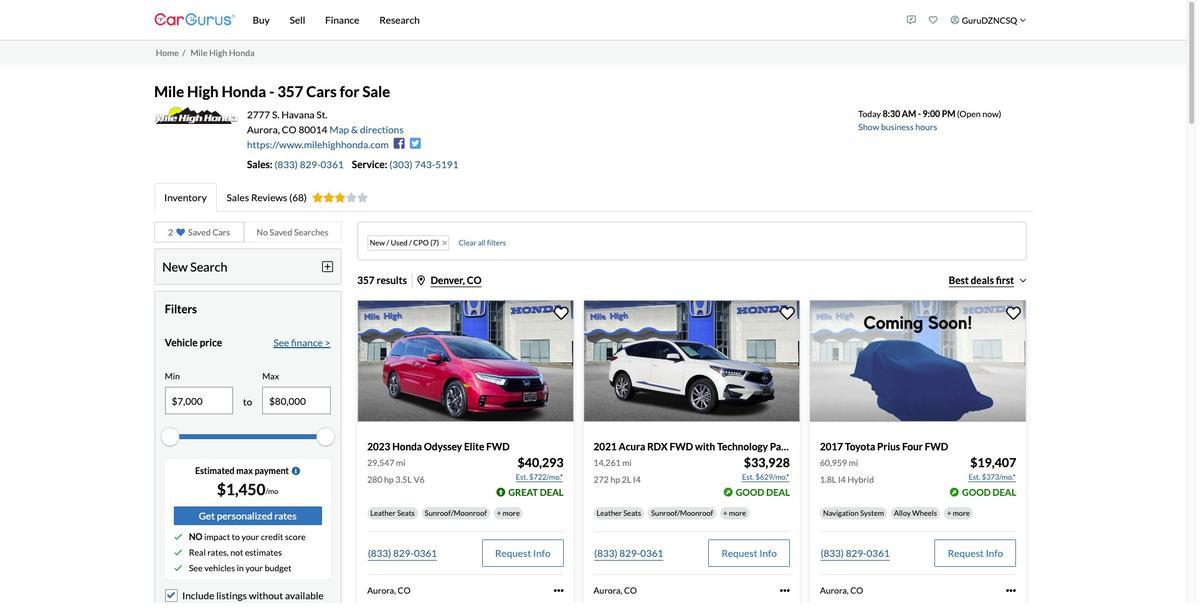 Task type: locate. For each thing, give the bounding box(es) containing it.
1 horizontal spatial see
[[274, 337, 289, 349]]

0 horizontal spatial more
[[503, 509, 520, 518]]

1 leather from the left
[[371, 509, 396, 518]]

0 horizontal spatial mile
[[154, 82, 184, 100]]

1 est. from the left
[[516, 473, 528, 482]]

1 horizontal spatial request info button
[[709, 540, 791, 568]]

1 horizontal spatial saved
[[270, 227, 293, 237]]

/ for home
[[182, 47, 186, 58]]

1 horizontal spatial + more
[[724, 509, 747, 518]]

0 vertical spatial mile
[[191, 47, 208, 58]]

new inside dropdown button
[[162, 259, 188, 274]]

no
[[189, 532, 203, 542]]

1 (833) 829-0361 button from the left
[[367, 540, 438, 568]]

1 ellipsis h image from the left
[[554, 586, 564, 596]]

1 horizontal spatial -
[[918, 108, 922, 119]]

2 hp from the left
[[611, 475, 621, 485]]

3 ellipsis h image from the left
[[1007, 586, 1017, 596]]

mile right home link
[[191, 47, 208, 58]]

2
[[168, 227, 173, 237]]

1 horizontal spatial cars
[[306, 82, 337, 100]]

1 more from the left
[[503, 509, 520, 518]]

see left finance
[[274, 337, 289, 349]]

2 star image from the left
[[357, 193, 368, 203]]

leather down 272
[[597, 509, 622, 518]]

0 horizontal spatial request
[[495, 548, 532, 559]]

0 vertical spatial to
[[243, 396, 252, 408]]

good deal
[[736, 487, 791, 498], [963, 487, 1017, 498]]

1 horizontal spatial to
[[243, 396, 252, 408]]

searches
[[294, 227, 329, 237]]

$40,293 est. $722/mo.*
[[516, 455, 564, 482]]

1 horizontal spatial +
[[724, 509, 728, 518]]

- inside the today 8:30 am - 9:00 pm (open now) show business hours
[[918, 108, 922, 119]]

357 left results
[[358, 274, 375, 286]]

+ more down great
[[497, 509, 520, 518]]

sunroof/moonroof for $33,928
[[652, 509, 714, 518]]

good deal for $19,407
[[963, 487, 1017, 498]]

2 horizontal spatial (833) 829-0361
[[821, 548, 890, 559]]

est. inside $40,293 est. $722/mo.*
[[516, 473, 528, 482]]

1 horizontal spatial /
[[387, 238, 390, 248]]

new for new / used / cpo (7)
[[370, 238, 385, 248]]

1 vertical spatial to
[[232, 532, 240, 542]]

1 good from the left
[[736, 487, 765, 498]]

1 leather seats from the left
[[371, 509, 415, 518]]

to up real rates, not estimates
[[232, 532, 240, 542]]

>
[[325, 337, 331, 349]]

1 horizontal spatial (833) 829-0361 button
[[594, 540, 664, 568]]

1 vertical spatial cars
[[213, 227, 230, 237]]

results
[[377, 274, 407, 286]]

0 horizontal spatial aurora, co
[[367, 586, 411, 596]]

3 fwd from the left
[[925, 441, 949, 453]]

0 horizontal spatial mi
[[396, 458, 406, 468]]

sunroof/moonroof
[[425, 509, 487, 518], [652, 509, 714, 518]]

est. for $19,407
[[969, 473, 981, 482]]

3 mi from the left
[[849, 458, 859, 468]]

star image right (68) on the left of page
[[312, 193, 323, 203]]

&
[[351, 123, 358, 135]]

hp left the 2l on the right of the page
[[611, 475, 621, 485]]

home link
[[156, 47, 179, 58]]

0 horizontal spatial -
[[269, 82, 275, 100]]

leather seats down the 2l on the right of the page
[[597, 509, 642, 518]]

0 horizontal spatial info
[[533, 548, 551, 559]]

high
[[209, 47, 227, 58], [187, 82, 219, 100]]

1 horizontal spatial seats
[[624, 509, 642, 518]]

saved right no
[[270, 227, 293, 237]]

mi inside 29,547 mi 280 hp 3.5l v6
[[396, 458, 406, 468]]

hp inside 14,261 mi 272 hp 2l i4
[[611, 475, 621, 485]]

mi down toyota
[[849, 458, 859, 468]]

estimated max payment
[[195, 466, 289, 476]]

2 horizontal spatial request info button
[[935, 540, 1017, 568]]

2 horizontal spatial deal
[[993, 487, 1017, 498]]

cpo
[[413, 238, 429, 248]]

star image down service:
[[357, 193, 368, 203]]

cargurus logo homepage link image
[[154, 2, 235, 38]]

2 horizontal spatial est.
[[969, 473, 981, 482]]

deal down $722/mo.*
[[540, 487, 564, 498]]

ellipsis h image
[[554, 586, 564, 596], [781, 586, 791, 596], [1007, 586, 1017, 596]]

today 8:30 am - 9:00 pm (open now) show business hours
[[859, 108, 1002, 132]]

hp for $33,928
[[611, 475, 621, 485]]

hybrid
[[848, 475, 875, 485]]

i4 right the 2l on the right of the page
[[633, 475, 641, 485]]

your right in
[[246, 563, 263, 574]]

1 horizontal spatial new
[[370, 238, 385, 248]]

check image up check icon
[[174, 533, 182, 542]]

get
[[199, 510, 215, 522]]

real rates, not estimates
[[189, 547, 282, 558]]

2l
[[622, 475, 632, 485]]

1 request from the left
[[495, 548, 532, 559]]

alloy
[[895, 509, 911, 518]]

2 leather seats from the left
[[597, 509, 642, 518]]

cars up st. at the top left
[[306, 82, 337, 100]]

2 horizontal spatial request info
[[948, 548, 1004, 559]]

0 horizontal spatial sunroof/moonroof
[[425, 509, 487, 518]]

1 seats from the left
[[397, 509, 415, 518]]

$1,450
[[217, 480, 266, 499]]

0 vertical spatial cars
[[306, 82, 337, 100]]

0 horizontal spatial deal
[[540, 487, 564, 498]]

finance button
[[315, 0, 370, 40]]

1 vertical spatial high
[[187, 82, 219, 100]]

/ left used
[[387, 238, 390, 248]]

without
[[249, 590, 283, 602]]

leather seats for $40,293
[[371, 509, 415, 518]]

good down est. $373/mo.* button
[[963, 487, 991, 498]]

service: (303) 743-5191
[[352, 158, 459, 170]]

i4
[[633, 475, 641, 485], [839, 475, 846, 485]]

2 deal from the left
[[767, 487, 791, 498]]

1 info from the left
[[533, 548, 551, 559]]

1 vertical spatial your
[[246, 563, 263, 574]]

new inside button
[[370, 238, 385, 248]]

+ more right wheels
[[948, 509, 971, 518]]

2 request info button from the left
[[709, 540, 791, 568]]

1 horizontal spatial good deal
[[963, 487, 1017, 498]]

0 horizontal spatial i4
[[633, 475, 641, 485]]

see down real
[[189, 563, 203, 574]]

1 vertical spatial see
[[189, 563, 203, 574]]

cars
[[306, 82, 337, 100], [213, 227, 230, 237]]

1 vertical spatial new
[[162, 259, 188, 274]]

1 + from the left
[[497, 509, 502, 518]]

29,547 mi 280 hp 3.5l v6
[[367, 458, 425, 485]]

saved
[[188, 227, 211, 237], [270, 227, 293, 237]]

2 ellipsis h image from the left
[[781, 586, 791, 596]]

1 horizontal spatial info
[[760, 548, 777, 559]]

leather down 280
[[371, 509, 396, 518]]

est. inside $33,928 est. $629/mo.*
[[743, 473, 755, 482]]

0 horizontal spatial star image
[[312, 193, 323, 203]]

1 request info button from the left
[[482, 540, 564, 568]]

fwd right elite
[[487, 441, 510, 453]]

2 horizontal spatial more
[[953, 509, 971, 518]]

2 horizontal spatial request
[[948, 548, 985, 559]]

star image
[[323, 193, 334, 203], [334, 193, 346, 203], [346, 193, 357, 203]]

chevron down image
[[1020, 17, 1027, 23]]

0 horizontal spatial cars
[[213, 227, 230, 237]]

new / used / cpo (7) button
[[367, 236, 450, 251]]

2 horizontal spatial info
[[986, 548, 1004, 559]]

map
[[330, 123, 349, 135]]

9:00
[[923, 108, 941, 119]]

0 horizontal spatial ellipsis h image
[[554, 586, 564, 596]]

request for $33,928
[[722, 548, 758, 559]]

2 + more from the left
[[724, 509, 747, 518]]

gurudzncsq
[[962, 15, 1018, 25]]

leather seats down 3.5l
[[371, 509, 415, 518]]

2 good from the left
[[963, 487, 991, 498]]

1 horizontal spatial mile
[[191, 47, 208, 58]]

tab list containing inventory
[[154, 183, 1033, 212]]

honda up 29,547 mi 280 hp 3.5l v6
[[393, 441, 422, 453]]

2 mi from the left
[[623, 458, 632, 468]]

mi
[[396, 458, 406, 468], [623, 458, 632, 468], [849, 458, 859, 468]]

to left max text field in the left bottom of the page
[[243, 396, 252, 408]]

more right wheels
[[953, 509, 971, 518]]

good down est. $629/mo.* button
[[736, 487, 765, 498]]

1 horizontal spatial 357
[[358, 274, 375, 286]]

new left used
[[370, 238, 385, 248]]

2 horizontal spatial + more
[[948, 509, 971, 518]]

fwd right four
[[925, 441, 949, 453]]

1 vertical spatial mile
[[154, 82, 184, 100]]

great deal
[[509, 487, 564, 498]]

your up the estimates
[[242, 532, 259, 542]]

- for 357
[[269, 82, 275, 100]]

estimates
[[245, 547, 282, 558]]

1 horizontal spatial sunroof/moonroof
[[652, 509, 714, 518]]

0 horizontal spatial request info button
[[482, 540, 564, 568]]

request for $40,293
[[495, 548, 532, 559]]

business
[[882, 121, 914, 132]]

no impact to your credit score
[[189, 532, 306, 542]]

2 horizontal spatial +
[[948, 509, 952, 518]]

2 request from the left
[[722, 548, 758, 559]]

2 (833) 829-0361 button from the left
[[594, 540, 664, 568]]

3 more from the left
[[953, 509, 971, 518]]

+ more down est. $629/mo.* button
[[724, 509, 747, 518]]

2 horizontal spatial aurora, co
[[820, 586, 864, 596]]

aurora, inside 2777 s. havana st. aurora, co 80014 map & directions
[[247, 123, 280, 135]]

0 horizontal spatial good
[[736, 487, 765, 498]]

1 horizontal spatial (833) 829-0361
[[595, 548, 664, 559]]

+ for $33,928
[[724, 509, 728, 518]]

pm
[[942, 108, 956, 119]]

gurudzncsq menu
[[901, 2, 1033, 37]]

payment
[[255, 466, 289, 476]]

cars up the search
[[213, 227, 230, 237]]

1 horizontal spatial more
[[729, 509, 747, 518]]

0 vertical spatial honda
[[229, 47, 255, 58]]

0 horizontal spatial hp
[[384, 475, 394, 485]]

0 horizontal spatial 357
[[278, 82, 304, 100]]

2 est. from the left
[[743, 473, 755, 482]]

high up the mile high honda logo
[[187, 82, 219, 100]]

1 (833) 829-0361 from the left
[[368, 548, 437, 559]]

0 horizontal spatial fwd
[[487, 441, 510, 453]]

good deal down est. $629/mo.* button
[[736, 487, 791, 498]]

0 vertical spatial -
[[269, 82, 275, 100]]

1 aurora, co from the left
[[367, 586, 411, 596]]

mi inside 60,959 mi 1.8l i4 hybrid
[[849, 458, 859, 468]]

aurora,
[[247, 123, 280, 135], [367, 586, 396, 596], [594, 586, 623, 596], [820, 586, 849, 596]]

1 horizontal spatial ellipsis h image
[[781, 586, 791, 596]]

tab list
[[154, 183, 1033, 212]]

2023
[[367, 441, 391, 453]]

0361 for $33,928 request info button
[[641, 548, 664, 559]]

2 horizontal spatial ellipsis h image
[[1007, 586, 1017, 596]]

3 (833) 829-0361 button from the left
[[820, 540, 891, 568]]

hp inside 29,547 mi 280 hp 3.5l v6
[[384, 475, 394, 485]]

2 request info from the left
[[722, 548, 777, 559]]

1 star image from the left
[[312, 193, 323, 203]]

0 vertical spatial new
[[370, 238, 385, 248]]

0 horizontal spatial saved
[[188, 227, 211, 237]]

1 deal from the left
[[540, 487, 564, 498]]

request
[[495, 548, 532, 559], [722, 548, 758, 559], [948, 548, 985, 559]]

1 mi from the left
[[396, 458, 406, 468]]

high down cargurus logo homepage link link
[[209, 47, 227, 58]]

2 aurora, co from the left
[[594, 586, 637, 596]]

1 good deal from the left
[[736, 487, 791, 498]]

29,547
[[367, 458, 395, 468]]

2 good deal from the left
[[963, 487, 1017, 498]]

/ right home
[[182, 47, 186, 58]]

0 horizontal spatial see
[[189, 563, 203, 574]]

- for 9:00
[[918, 108, 922, 119]]

5191
[[436, 158, 459, 170]]

$373/mo.*
[[983, 473, 1016, 482]]

1 sunroof/moonroof from the left
[[425, 509, 487, 518]]

v6
[[414, 475, 425, 485]]

denver, co button
[[418, 274, 482, 286]]

1 vertical spatial 357
[[358, 274, 375, 286]]

2 leather from the left
[[597, 509, 622, 518]]

rdx
[[648, 441, 668, 453]]

see for see finance >
[[274, 337, 289, 349]]

1 horizontal spatial mi
[[623, 458, 632, 468]]

mi inside 14,261 mi 272 hp 2l i4
[[623, 458, 632, 468]]

co
[[282, 123, 297, 135], [467, 274, 482, 286], [398, 586, 411, 596], [624, 586, 637, 596], [851, 586, 864, 596]]

more down est. $629/mo.* button
[[729, 509, 747, 518]]

+ more
[[497, 509, 520, 518], [724, 509, 747, 518], [948, 509, 971, 518]]

est. up great
[[516, 473, 528, 482]]

mi up 3.5l
[[396, 458, 406, 468]]

0 horizontal spatial /
[[182, 47, 186, 58]]

vehicle price
[[165, 337, 222, 349]]

deal down $629/mo.* at the right bottom of page
[[767, 487, 791, 498]]

check image
[[174, 533, 182, 542], [174, 564, 182, 573]]

- up s.
[[269, 82, 275, 100]]

red 2023 honda odyssey elite fwd minivan front-wheel drive automatic image
[[358, 300, 574, 422]]

mile
[[191, 47, 208, 58], [154, 82, 184, 100]]

0 horizontal spatial new
[[162, 259, 188, 274]]

st.
[[317, 108, 328, 120]]

Max text field
[[263, 388, 330, 414]]

denver,
[[431, 274, 465, 286]]

(open
[[958, 108, 981, 119]]

new left the search
[[162, 259, 188, 274]]

rates
[[275, 510, 297, 522]]

aurora, co
[[367, 586, 411, 596], [594, 586, 637, 596], [820, 586, 864, 596]]

seats down 3.5l
[[397, 509, 415, 518]]

wheels
[[913, 509, 938, 518]]

1 horizontal spatial leather seats
[[597, 509, 642, 518]]

2 horizontal spatial mi
[[849, 458, 859, 468]]

3 deal from the left
[[993, 487, 1017, 498]]

seats down the 2l on the right of the page
[[624, 509, 642, 518]]

info for $40,293
[[533, 548, 551, 559]]

info for $33,928
[[760, 548, 777, 559]]

0 horizontal spatial + more
[[497, 509, 520, 518]]

check image down check icon
[[174, 564, 182, 573]]

0 horizontal spatial good deal
[[736, 487, 791, 498]]

aurora, co for $33,928
[[594, 586, 637, 596]]

star image
[[312, 193, 323, 203], [357, 193, 368, 203]]

fwd left with
[[670, 441, 694, 453]]

/ left cpo
[[409, 238, 412, 248]]

(833) 829-0361 button for $33,928
[[594, 540, 664, 568]]

0 horizontal spatial (833) 829-0361
[[368, 548, 437, 559]]

2 i4 from the left
[[839, 475, 846, 485]]

1 horizontal spatial leather
[[597, 509, 622, 518]]

1 horizontal spatial hp
[[611, 475, 621, 485]]

info circle image
[[292, 467, 300, 475]]

2 fwd from the left
[[670, 441, 694, 453]]

1 horizontal spatial fwd
[[670, 441, 694, 453]]

0 horizontal spatial leather
[[371, 509, 396, 518]]

280
[[367, 475, 383, 485]]

2 (833) 829-0361 from the left
[[595, 548, 664, 559]]

0 horizontal spatial leather seats
[[371, 509, 415, 518]]

2021 acura rdx fwd with technology package
[[594, 441, 808, 453]]

1 horizontal spatial aurora, co
[[594, 586, 637, 596]]

est. down $33,928
[[743, 473, 755, 482]]

3.5l
[[396, 475, 412, 485]]

sales: (833) 829-0361
[[247, 158, 344, 170]]

2 more from the left
[[729, 509, 747, 518]]

3 est. from the left
[[969, 473, 981, 482]]

1 request info from the left
[[495, 548, 551, 559]]

alloy wheels
[[895, 509, 938, 518]]

1 i4 from the left
[[633, 475, 641, 485]]

est. down $19,407
[[969, 473, 981, 482]]

$19,407
[[971, 455, 1017, 470]]

more
[[503, 509, 520, 518], [729, 509, 747, 518], [953, 509, 971, 518]]

havana
[[282, 108, 315, 120]]

real
[[189, 547, 206, 558]]

rates,
[[208, 547, 229, 558]]

357 results
[[358, 274, 407, 286]]

1 check image from the top
[[174, 533, 182, 542]]

ellipsis h image for $33,928
[[781, 586, 791, 596]]

3 + from the left
[[948, 509, 952, 518]]

good for $19,407
[[963, 487, 991, 498]]

1 horizontal spatial deal
[[767, 487, 791, 498]]

1 horizontal spatial request info
[[722, 548, 777, 559]]

mile up the mile high honda logo
[[154, 82, 184, 100]]

no
[[257, 227, 268, 237]]

2 horizontal spatial (833) 829-0361 button
[[820, 540, 891, 568]]

(833) 829-0361
[[368, 548, 437, 559], [595, 548, 664, 559], [821, 548, 890, 559]]

new for new search
[[162, 259, 188, 274]]

2 info from the left
[[760, 548, 777, 559]]

0 horizontal spatial (833) 829-0361 button
[[367, 540, 438, 568]]

1 hp from the left
[[384, 475, 394, 485]]

1 + more from the left
[[497, 509, 520, 518]]

2 sunroof/moonroof from the left
[[652, 509, 714, 518]]

i4 right 1.8l
[[839, 475, 846, 485]]

times image
[[443, 239, 447, 247]]

more down great
[[503, 509, 520, 518]]

+ for $40,293
[[497, 509, 502, 518]]

- right am at the top of the page
[[918, 108, 922, 119]]

sale
[[363, 82, 391, 100]]

saved right heart icon
[[188, 227, 211, 237]]

2 horizontal spatial fwd
[[925, 441, 949, 453]]

menu bar
[[235, 0, 901, 40]]

0 horizontal spatial request info
[[495, 548, 551, 559]]

honda up 2777 in the left of the page
[[222, 82, 266, 100]]

max
[[236, 466, 253, 476]]

honda down buy dropdown button
[[229, 47, 255, 58]]

hp for $40,293
[[384, 475, 394, 485]]

(833) 829-0361 link
[[275, 158, 352, 170]]

1 vertical spatial check image
[[174, 564, 182, 573]]

1 star image from the left
[[323, 193, 334, 203]]

0 horizontal spatial to
[[232, 532, 240, 542]]

deal down $373/mo.*
[[993, 487, 1017, 498]]

inventory
[[164, 191, 207, 203]]

inventory tab
[[154, 183, 217, 212]]

facebook - mile high honda image
[[394, 137, 405, 150]]

357 up havana at the left top
[[278, 82, 304, 100]]

0 horizontal spatial est.
[[516, 473, 528, 482]]

leather seats
[[371, 509, 415, 518], [597, 509, 642, 518]]

0 horizontal spatial +
[[497, 509, 502, 518]]

3 + more from the left
[[948, 509, 971, 518]]

0 vertical spatial see
[[274, 337, 289, 349]]

mi up the 2l on the right of the page
[[623, 458, 632, 468]]

hp right 280
[[384, 475, 394, 485]]

buy
[[253, 14, 270, 26]]

est.
[[516, 473, 528, 482], [743, 473, 755, 482], [969, 473, 981, 482]]

info
[[533, 548, 551, 559], [760, 548, 777, 559], [986, 548, 1004, 559]]

0 vertical spatial check image
[[174, 533, 182, 542]]

good deal down est. $373/mo.* button
[[963, 487, 1017, 498]]

1 horizontal spatial star image
[[357, 193, 368, 203]]

0 vertical spatial your
[[242, 532, 259, 542]]

aurora, co for $40,293
[[367, 586, 411, 596]]

1 fwd from the left
[[487, 441, 510, 453]]

1 horizontal spatial request
[[722, 548, 758, 559]]

1 horizontal spatial i4
[[839, 475, 846, 485]]

2 seats from the left
[[624, 509, 642, 518]]

est. inside $19,407 est. $373/mo.*
[[969, 473, 981, 482]]

2 + from the left
[[724, 509, 728, 518]]

mile high honda logo image
[[154, 107, 238, 124]]

vehicle
[[165, 337, 198, 349]]

price
[[200, 337, 222, 349]]



Task type: vqa. For each thing, say whether or not it's contained in the screenshot.
wanted to the right
no



Task type: describe. For each thing, give the bounding box(es) containing it.
home
[[156, 47, 179, 58]]

see for see vehicles in your budget
[[189, 563, 203, 574]]

used
[[391, 238, 408, 248]]

mi for $33,928
[[623, 458, 632, 468]]

personalized
[[217, 510, 273, 522]]

request info for $40,293
[[495, 548, 551, 559]]

now)
[[983, 108, 1002, 119]]

1.8l
[[820, 475, 837, 485]]

pricing
[[182, 602, 212, 603]]

get personalized rates
[[199, 510, 297, 522]]

mi for $40,293
[[396, 458, 406, 468]]

score
[[285, 532, 306, 542]]

2 check image from the top
[[174, 564, 182, 573]]

$722/mo.*
[[530, 473, 563, 482]]

new / used / cpo (7)
[[370, 238, 439, 248]]

8:30
[[883, 108, 901, 119]]

est. $722/mo.* button
[[516, 472, 564, 484]]

map marker alt image
[[418, 275, 425, 285]]

sales:
[[247, 158, 273, 170]]

60,959
[[820, 458, 848, 468]]

good deal for $33,928
[[736, 487, 791, 498]]

clear
[[459, 238, 477, 248]]

(833) 829-0361 for $33,928
[[595, 548, 664, 559]]

new search
[[162, 259, 228, 274]]

+ more for $33,928
[[724, 509, 747, 518]]

deal for $40,293
[[540, 487, 564, 498]]

research button
[[370, 0, 430, 40]]

mi for $19,407
[[849, 458, 859, 468]]

package
[[770, 441, 808, 453]]

co inside 2777 s. havana st. aurora, co 80014 map & directions
[[282, 123, 297, 135]]

0361 for third request info button from the left
[[867, 548, 890, 559]]

/ for new
[[387, 238, 390, 248]]

gurudzncsq menu item
[[945, 2, 1033, 37]]

finance
[[291, 337, 323, 349]]

0361 for request info button for $40,293
[[414, 548, 437, 559]]

https://www.milehighhonda.com link
[[247, 138, 389, 150]]

your for credit
[[242, 532, 259, 542]]

leather for $40,293
[[371, 509, 396, 518]]

request info for $33,928
[[722, 548, 777, 559]]

(833) 829-0361 button for $40,293
[[367, 540, 438, 568]]

s.
[[272, 108, 280, 120]]

your for budget
[[246, 563, 263, 574]]

80014
[[299, 123, 328, 135]]

elite
[[464, 441, 485, 453]]

new search button
[[162, 249, 333, 284]]

no saved searches
[[257, 227, 329, 237]]

saved cars image
[[930, 16, 938, 24]]

est. $629/mo.* button
[[742, 472, 791, 484]]

four
[[903, 441, 923, 453]]

system
[[861, 509, 885, 518]]

request info button for $33,928
[[709, 540, 791, 568]]

0 vertical spatial high
[[209, 47, 227, 58]]

1 vertical spatial honda
[[222, 82, 266, 100]]

2 saved from the left
[[270, 227, 293, 237]]

see finance > link
[[274, 336, 331, 350]]

more for $33,928
[[729, 509, 747, 518]]

$33,928 est. $629/mo.*
[[743, 455, 791, 482]]

60,959 mi 1.8l i4 hybrid
[[820, 458, 875, 485]]

filters
[[165, 302, 197, 316]]

good for $33,928
[[736, 487, 765, 498]]

sales reviews (68)
[[227, 191, 307, 203]]

clear all filters button
[[459, 238, 506, 248]]

not
[[230, 547, 243, 558]]

2017 toyota prius four fwd
[[820, 441, 949, 453]]

272
[[594, 475, 609, 485]]

available
[[285, 590, 324, 602]]

$629/mo.*
[[756, 473, 790, 482]]

listings
[[216, 590, 247, 602]]

hours
[[916, 121, 938, 132]]

(303) 743-5191 link
[[390, 158, 459, 170]]

2 horizontal spatial /
[[409, 238, 412, 248]]

fwd for 2023 honda odyssey elite fwd
[[487, 441, 510, 453]]

show business hours button
[[859, 121, 938, 132]]

impact
[[204, 532, 230, 542]]

leather for $33,928
[[597, 509, 622, 518]]

vehicles
[[204, 563, 235, 574]]

clear all filters
[[459, 238, 506, 248]]

2021
[[594, 441, 617, 453]]

ellipsis h image for $40,293
[[554, 586, 564, 596]]

directions
[[360, 123, 404, 135]]

finance
[[325, 14, 360, 26]]

add a car review image
[[908, 16, 917, 24]]

heart image
[[176, 228, 185, 237]]

check image
[[174, 548, 182, 557]]

14,261 mi 272 hp 2l i4
[[594, 458, 641, 485]]

3 info from the left
[[986, 548, 1004, 559]]

search
[[190, 259, 228, 274]]

twitter - mile high honda image
[[410, 137, 421, 150]]

gurudzncsq button
[[945, 2, 1033, 37]]

technology
[[718, 441, 769, 453]]

reviews
[[251, 191, 288, 203]]

i4 inside 14,261 mi 272 hp 2l i4
[[633, 475, 641, 485]]

est. for $33,928
[[743, 473, 755, 482]]

0 vertical spatial 357
[[278, 82, 304, 100]]

(7)
[[431, 238, 439, 248]]

3 request from the left
[[948, 548, 985, 559]]

menu bar containing buy
[[235, 0, 901, 40]]

1 saved from the left
[[188, 227, 211, 237]]

leather seats for $33,928
[[597, 509, 642, 518]]

14,261
[[594, 458, 621, 468]]

home / mile high honda
[[156, 47, 255, 58]]

est. for $40,293
[[516, 473, 528, 482]]

i4 inside 60,959 mi 1.8l i4 hybrid
[[839, 475, 846, 485]]

denver, co
[[431, 274, 482, 286]]

include listings without available pricing
[[182, 590, 324, 603]]

mile high honda - 357 cars for sale
[[154, 82, 391, 100]]

seats for $40,293
[[397, 509, 415, 518]]

+ more for $40,293
[[497, 509, 520, 518]]

(833) 829-0361 for $40,293
[[368, 548, 437, 559]]

plus square image
[[322, 261, 333, 273]]

$40,293
[[518, 455, 564, 470]]

3 star image from the left
[[346, 193, 357, 203]]

navigation system
[[824, 509, 885, 518]]

great
[[509, 487, 538, 498]]

$19,407 est. $373/mo.*
[[969, 455, 1017, 482]]

2 vertical spatial honda
[[393, 441, 422, 453]]

Min text field
[[166, 388, 233, 414]]

2777 s. havana st. aurora, co 80014 map & directions
[[247, 108, 404, 135]]

fwd for 2017 toyota prius four fwd
[[925, 441, 949, 453]]

request info button for $40,293
[[482, 540, 564, 568]]

toyota
[[846, 441, 876, 453]]

3 aurora, co from the left
[[820, 586, 864, 596]]

3 (833) 829-0361 from the left
[[821, 548, 890, 559]]

3 request info button from the left
[[935, 540, 1017, 568]]

3 request info from the left
[[948, 548, 1004, 559]]

cargurus logo homepage link link
[[154, 2, 235, 38]]

white 2021 acura rdx fwd with technology package suv / crossover front-wheel drive automatic image
[[584, 300, 801, 422]]

2023 honda odyssey elite fwd
[[367, 441, 510, 453]]

743-
[[415, 158, 436, 170]]

in
[[237, 563, 244, 574]]

get personalized rates button
[[174, 507, 322, 526]]

2777
[[247, 108, 270, 120]]

max
[[262, 371, 279, 382]]

user icon image
[[952, 16, 960, 24]]

sunroof/moonroof for $40,293
[[425, 509, 487, 518]]

deal for $19,407
[[993, 487, 1017, 498]]

more for $40,293
[[503, 509, 520, 518]]

deal for $33,928
[[767, 487, 791, 498]]

2 star image from the left
[[334, 193, 346, 203]]

seats for $33,928
[[624, 509, 642, 518]]

see finance >
[[274, 337, 331, 349]]

classic silver metallic 2017 toyota prius four fwd hatchback front-wheel drive continuously variable transmission image
[[811, 300, 1027, 422]]

(303)
[[390, 158, 413, 170]]



